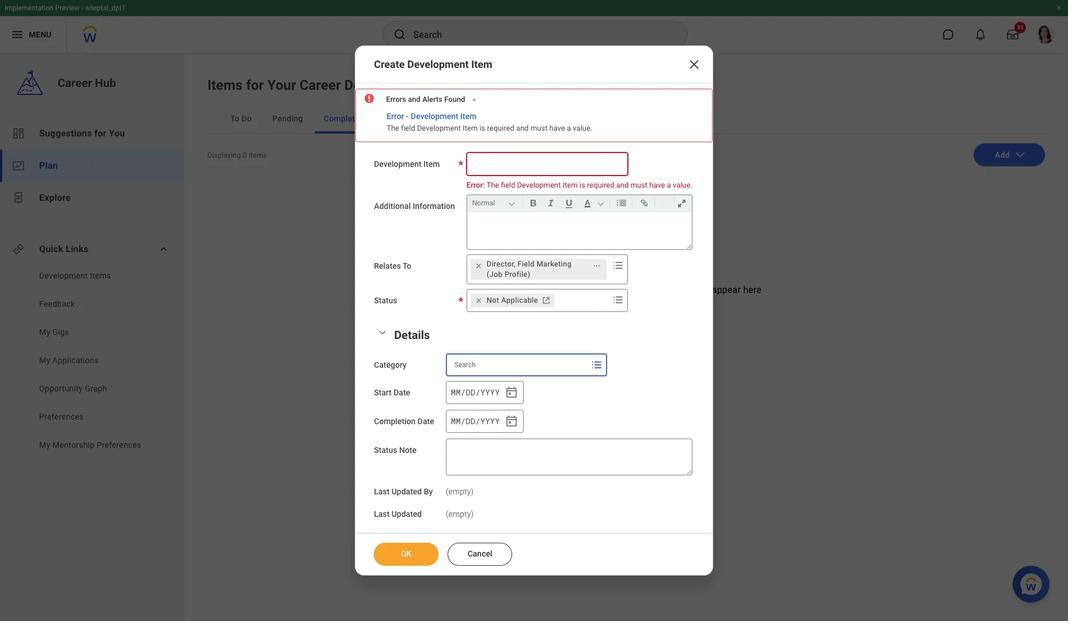 Task type: locate. For each thing, give the bounding box(es) containing it.
completion
[[374, 417, 416, 426]]

is inside error - development item the field development item is required and must have a value.
[[480, 124, 485, 132]]

-
[[81, 4, 84, 12], [406, 112, 409, 121]]

field down error
[[401, 124, 415, 132]]

link image
[[637, 196, 652, 210]]

1 vertical spatial items
[[90, 271, 111, 281]]

1 vertical spatial for
[[94, 128, 107, 139]]

director, field marketing (job profile), press delete to clear value. option
[[471, 259, 607, 280]]

items up feedback 'link'
[[90, 271, 111, 281]]

date right 'completion'
[[418, 417, 434, 426]]

and up bulleted list icon
[[616, 181, 629, 189]]

1 vertical spatial and
[[516, 124, 529, 132]]

preferences
[[39, 413, 84, 422], [97, 441, 141, 450]]

- inside error - development item the field development item is required and must have a value.
[[406, 112, 409, 121]]

0 horizontal spatial prompts image
[[590, 358, 604, 372]]

mm up completion date group
[[451, 387, 461, 398]]

1 vertical spatial have
[[650, 181, 665, 189]]

notifications large image
[[975, 29, 987, 40]]

1 vertical spatial dd
[[466, 416, 476, 427]]

relates to
[[374, 262, 411, 271]]

gigs
[[52, 328, 69, 337]]

1 (empty) from the top
[[446, 487, 474, 497]]

my down 'my gigs'
[[39, 356, 50, 365]]

items up to do
[[207, 77, 243, 93]]

mm inside start date "group"
[[451, 387, 461, 398]]

the right error:
[[487, 181, 499, 189]]

bulleted list image
[[614, 196, 630, 210]]

onboarding home image
[[12, 159, 25, 173]]

dd inside completion date group
[[466, 416, 476, 427]]

date
[[394, 388, 410, 398], [418, 417, 434, 426]]

cancel
[[468, 550, 492, 559]]

the down error
[[387, 124, 399, 132]]

mm / dd / yyyy down start date "group"
[[451, 416, 500, 427]]

status up chevron down icon
[[374, 296, 397, 305]]

1 horizontal spatial -
[[406, 112, 409, 121]]

0 horizontal spatial items
[[90, 271, 111, 281]]

ok button
[[374, 544, 439, 567]]

maximize image
[[674, 196, 690, 210]]

mm down start date "group"
[[451, 416, 461, 427]]

mm / dd / yyyy inside start date "group"
[[451, 387, 500, 398]]

0 horizontal spatial the
[[387, 124, 399, 132]]

plan
[[39, 160, 58, 171]]

list
[[0, 118, 184, 214], [0, 270, 184, 454]]

value. up development item text box
[[573, 124, 593, 132]]

additional information
[[374, 202, 455, 211]]

hub
[[95, 76, 116, 90]]

date right start
[[394, 388, 410, 398]]

completed
[[324, 114, 364, 123]]

updated down the last updated by
[[392, 510, 422, 519]]

dd up completion date group
[[466, 387, 476, 398]]

0 vertical spatial -
[[81, 4, 84, 12]]

field inside error - development item the field development item is required and must have a value.
[[401, 124, 415, 132]]

not applicable, press delete to clear value, ctrl + enter opens in new window. option
[[471, 294, 554, 308]]

have
[[550, 124, 565, 132], [650, 181, 665, 189]]

mm / dd / yyyy inside completion date group
[[451, 416, 500, 427]]

dd inside start date "group"
[[466, 387, 476, 398]]

to
[[231, 114, 239, 123], [403, 262, 411, 271]]

director,
[[487, 260, 516, 269]]

0 vertical spatial have
[[550, 124, 565, 132]]

mm / dd / yyyy
[[451, 387, 500, 398], [451, 416, 500, 427]]

status inside 'details' group
[[374, 446, 397, 455]]

last down the last updated by
[[374, 510, 390, 519]]

1 vertical spatial field
[[501, 181, 515, 189]]

0 vertical spatial my
[[39, 328, 50, 337]]

1 vertical spatial yyyy
[[481, 416, 500, 427]]

items up not applicable on the top
[[491, 285, 515, 296]]

- right error
[[406, 112, 409, 121]]

2 list from the top
[[0, 270, 184, 454]]

to do button
[[221, 104, 261, 134]]

dd down start date "group"
[[466, 416, 476, 427]]

status left note
[[374, 446, 397, 455]]

0 horizontal spatial for
[[94, 128, 107, 139]]

Category field
[[447, 355, 589, 376]]

1 vertical spatial preferences
[[97, 441, 141, 450]]

have up development item text box
[[550, 124, 565, 132]]

by
[[424, 487, 433, 497]]

1 vertical spatial my
[[39, 356, 50, 365]]

2 vertical spatial items
[[491, 285, 515, 296]]

2 vertical spatial and
[[616, 181, 629, 189]]

feedback
[[39, 300, 75, 309]]

1 horizontal spatial date
[[418, 417, 434, 426]]

1 dd from the top
[[466, 387, 476, 398]]

2 horizontal spatial for
[[576, 285, 588, 296]]

1 vertical spatial (empty)
[[446, 510, 474, 519]]

development
[[639, 285, 693, 296]]

2 (empty) from the top
[[446, 510, 474, 519]]

1 horizontal spatial for
[[246, 77, 264, 93]]

and
[[408, 95, 421, 103], [516, 124, 529, 132], [616, 181, 629, 189]]

for inside suggestions for you link
[[94, 128, 107, 139]]

0 vertical spatial list
[[0, 118, 184, 214]]

1 yyyy from the top
[[481, 387, 500, 398]]

1 vertical spatial value.
[[673, 181, 693, 189]]

my applications link
[[38, 355, 157, 367]]

0 vertical spatial dd
[[466, 387, 476, 398]]

1 horizontal spatial value.
[[673, 181, 693, 189]]

1 horizontal spatial field
[[501, 181, 515, 189]]

2 my from the top
[[39, 356, 50, 365]]

italic image
[[543, 196, 559, 210]]

2 horizontal spatial and
[[616, 181, 629, 189]]

to right relates
[[403, 262, 411, 271]]

0 horizontal spatial is
[[480, 124, 485, 132]]

required
[[487, 124, 515, 132], [587, 181, 615, 189]]

2 status from the top
[[374, 446, 397, 455]]

x small image
[[473, 260, 485, 272]]

1 horizontal spatial have
[[650, 181, 665, 189]]

start date group
[[446, 381, 524, 405]]

my
[[39, 328, 50, 337], [39, 356, 50, 365], [39, 441, 50, 450]]

to left do
[[231, 114, 239, 123]]

updated for last updated by
[[392, 487, 422, 497]]

mm inside completion date group
[[451, 416, 461, 427]]

0 horizontal spatial -
[[81, 4, 84, 12]]

calendar image
[[505, 386, 519, 400]]

a
[[567, 124, 571, 132], [667, 181, 671, 189]]

1 vertical spatial updated
[[392, 510, 422, 519]]

2 updated from the top
[[392, 510, 422, 519]]

1 vertical spatial status
[[374, 446, 397, 455]]

0 horizontal spatial must
[[531, 124, 548, 132]]

0 vertical spatial required
[[487, 124, 515, 132]]

and inside error - development item the field development item is required and must have a value.
[[516, 124, 529, 132]]

last
[[374, 487, 390, 497], [374, 510, 390, 519]]

value. up the maximize "icon"
[[673, 181, 693, 189]]

yyyy inside start date "group"
[[481, 387, 500, 398]]

1 horizontal spatial to
[[403, 262, 411, 271]]

explore
[[39, 192, 71, 203]]

1 horizontal spatial must
[[631, 181, 648, 189]]

career left hub
[[58, 76, 92, 90]]

0 vertical spatial last
[[374, 487, 390, 497]]

must inside error - development item the field development item is required and must have a value.
[[531, 124, 548, 132]]

my for my mentorship preferences
[[39, 441, 50, 450]]

feedback link
[[38, 299, 157, 310]]

0 vertical spatial the
[[387, 124, 399, 132]]

preferences link
[[38, 411, 157, 423]]

for for you
[[94, 128, 107, 139]]

field up normal popup button
[[501, 181, 515, 189]]

dd
[[466, 387, 476, 398], [466, 416, 476, 427]]

1 horizontal spatial prompts image
[[611, 259, 625, 273]]

tab list
[[207, 104, 1045, 134]]

0 horizontal spatial to
[[231, 114, 239, 123]]

prompts image for category
[[590, 358, 604, 372]]

2 mm from the top
[[451, 416, 461, 427]]

0 horizontal spatial date
[[394, 388, 410, 398]]

start
[[374, 388, 392, 398]]

for
[[246, 77, 264, 93], [94, 128, 107, 139], [576, 285, 588, 296]]

(job
[[487, 270, 503, 279]]

development up 'feedback'
[[39, 271, 88, 281]]

1 mm from the top
[[451, 387, 461, 398]]

0 vertical spatial mm
[[451, 387, 461, 398]]

1 horizontal spatial career
[[300, 77, 341, 93]]

must up development item text box
[[531, 124, 548, 132]]

1 horizontal spatial the
[[487, 181, 499, 189]]

0 vertical spatial items
[[207, 77, 243, 93]]

create development item
[[374, 58, 493, 70]]

1 vertical spatial prompts image
[[590, 358, 604, 372]]

item
[[471, 58, 493, 70], [460, 112, 477, 121], [463, 124, 478, 132], [424, 159, 440, 169], [563, 181, 578, 189]]

2 yyyy from the top
[[481, 416, 500, 427]]

1 list from the top
[[0, 118, 184, 214]]

2 dd from the top
[[466, 416, 476, 427]]

preferences down preferences link
[[97, 441, 141, 450]]

found
[[444, 95, 465, 103]]

not applicable element
[[487, 296, 538, 306]]

(empty) right by
[[446, 487, 474, 497]]

items
[[207, 77, 243, 93], [90, 271, 111, 281], [491, 285, 515, 296]]

yyyy left calendar icon
[[481, 416, 500, 427]]

my for my applications
[[39, 356, 50, 365]]

career
[[611, 285, 637, 296]]

is up normal group
[[580, 181, 585, 189]]

3 my from the top
[[39, 441, 50, 450]]

1 horizontal spatial required
[[587, 181, 615, 189]]

(empty) for last updated
[[446, 510, 474, 519]]

1 vertical spatial mm / dd / yyyy
[[451, 416, 500, 427]]

1 vertical spatial last
[[374, 510, 390, 519]]

development item
[[374, 159, 440, 169]]

is up error:
[[480, 124, 485, 132]]

ext link image
[[541, 295, 552, 307]]

last updated
[[374, 510, 422, 519]]

0 vertical spatial to
[[231, 114, 239, 123]]

x small image
[[473, 295, 485, 307]]

1 horizontal spatial and
[[516, 124, 529, 132]]

and left alerts
[[408, 95, 421, 103]]

value.
[[573, 124, 593, 132], [673, 181, 693, 189]]

mm / dd / yyyy for completion date
[[451, 416, 500, 427]]

2 vertical spatial my
[[39, 441, 50, 450]]

1 vertical spatial to
[[403, 262, 411, 271]]

status
[[374, 296, 397, 305], [374, 446, 397, 455]]

is
[[480, 124, 485, 132], [580, 181, 585, 189]]

0 vertical spatial must
[[531, 124, 548, 132]]

x image
[[687, 57, 701, 71]]

1 vertical spatial list
[[0, 270, 184, 454]]

- right preview
[[81, 4, 84, 12]]

items inside 'link'
[[90, 271, 111, 281]]

0 horizontal spatial a
[[567, 124, 571, 132]]

last for last updated by
[[374, 487, 390, 497]]

category
[[374, 361, 407, 370]]

0 vertical spatial prompts image
[[611, 259, 625, 273]]

2 mm / dd / yyyy from the top
[[451, 416, 500, 427]]

development
[[407, 58, 469, 70], [344, 77, 426, 93], [411, 112, 458, 121], [417, 124, 461, 132], [374, 159, 422, 169], [517, 181, 561, 189], [39, 271, 88, 281]]

prompts image
[[611, 259, 625, 273], [590, 358, 604, 372]]

field
[[518, 260, 535, 269]]

0 vertical spatial updated
[[392, 487, 422, 497]]

1 horizontal spatial is
[[580, 181, 585, 189]]

and up development item text box
[[516, 124, 529, 132]]

2 horizontal spatial items
[[491, 285, 515, 296]]

/
[[461, 387, 466, 398], [476, 387, 480, 398], [461, 416, 466, 427], [476, 416, 480, 427]]

updated for last updated
[[392, 510, 422, 519]]

0 horizontal spatial field
[[401, 124, 415, 132]]

updated left by
[[392, 487, 422, 497]]

- inside "banner"
[[81, 4, 84, 12]]

the inside error - development item the field development item is required and must have a value.
[[387, 124, 399, 132]]

0 horizontal spatial and
[[408, 95, 421, 103]]

must up link icon
[[631, 181, 648, 189]]

career right your
[[300, 77, 341, 93]]

0 vertical spatial yyyy
[[481, 387, 500, 398]]

create
[[374, 58, 405, 70]]

bold image
[[525, 196, 541, 210]]

0 horizontal spatial career
[[58, 76, 92, 90]]

1 mm / dd / yyyy from the top
[[451, 387, 500, 398]]

date for start date
[[394, 388, 410, 398]]

1 last from the top
[[374, 487, 390, 497]]

1 horizontal spatial a
[[667, 181, 671, 189]]

0 horizontal spatial have
[[550, 124, 565, 132]]

alerts
[[422, 95, 443, 103]]

have up link icon
[[650, 181, 665, 189]]

development down alerts
[[411, 112, 458, 121]]

date for completion date
[[418, 417, 434, 426]]

2 vertical spatial for
[[576, 285, 588, 296]]

mm / dd / yyyy for start date
[[451, 387, 500, 398]]

1 vertical spatial -
[[406, 112, 409, 121]]

0 vertical spatial a
[[567, 124, 571, 132]]

yyyy left calendar image
[[481, 387, 500, 398]]

0 horizontal spatial value.
[[573, 124, 593, 132]]

1 horizontal spatial items
[[207, 77, 243, 93]]

1 vertical spatial date
[[418, 417, 434, 426]]

yyyy inside completion date group
[[481, 416, 500, 427]]

last for last updated
[[374, 510, 390, 519]]

1 updated from the top
[[392, 487, 422, 497]]

0 vertical spatial preferences
[[39, 413, 84, 422]]

0 vertical spatial status
[[374, 296, 397, 305]]

preferences down opportunity at the left of page
[[39, 413, 84, 422]]

my left gigs
[[39, 328, 50, 337]]

mm / dd / yyyy up completion date group
[[451, 387, 500, 398]]

value. inside error - development item the field development item is required and must have a value.
[[573, 124, 593, 132]]

0 vertical spatial is
[[480, 124, 485, 132]]

to inside the details dialog
[[403, 262, 411, 271]]

1 my from the top
[[39, 328, 50, 337]]

related actions image
[[593, 262, 601, 270]]

0 vertical spatial for
[[246, 77, 264, 93]]

to do
[[231, 114, 252, 123]]

implementation preview -   adeptai_dpt1 banner
[[0, 0, 1068, 53]]

mm for start date
[[451, 387, 461, 398]]

0 vertical spatial mm / dd / yyyy
[[451, 387, 500, 398]]

2 last from the top
[[374, 510, 390, 519]]

(empty) up cancel
[[446, 510, 474, 519]]

suggestions for you link
[[0, 118, 184, 150]]

my mentorship preferences
[[39, 441, 141, 450]]

1 vertical spatial mm
[[451, 416, 461, 427]]

1 status from the top
[[374, 296, 397, 305]]

details dialog
[[355, 45, 713, 577]]

0 vertical spatial (empty)
[[446, 487, 474, 497]]

0 vertical spatial date
[[394, 388, 410, 398]]

0 vertical spatial field
[[401, 124, 415, 132]]

0 vertical spatial value.
[[573, 124, 593, 132]]

0 horizontal spatial required
[[487, 124, 515, 132]]

caret up image
[[471, 95, 479, 103]]

items for your career development
[[207, 77, 426, 93]]

dd for start date
[[466, 387, 476, 398]]

(empty) for last updated by
[[446, 487, 474, 497]]

career hub
[[58, 76, 116, 90]]

1 horizontal spatial preferences
[[97, 441, 141, 450]]

last up last updated
[[374, 487, 390, 497]]

my left the mentorship at the bottom
[[39, 441, 50, 450]]



Task type: describe. For each thing, give the bounding box(es) containing it.
development down error - development item link at top left
[[417, 124, 461, 132]]

here
[[743, 285, 762, 296]]

normal
[[472, 199, 495, 207]]

close environment banner image
[[1056, 4, 1063, 11]]

implementation preview -   adeptai_dpt1
[[5, 4, 126, 12]]

list containing development items
[[0, 270, 184, 454]]

error - development item link
[[387, 112, 477, 122]]

status note
[[374, 446, 417, 455]]

my for my gigs
[[39, 328, 50, 337]]

error - development item the field development item is required and must have a value.
[[387, 112, 593, 132]]

displaying
[[207, 152, 241, 160]]

you
[[517, 285, 532, 296]]

your
[[590, 285, 608, 296]]

my gigs link
[[38, 327, 157, 338]]

Status Note text field
[[446, 439, 693, 476]]

pending button
[[263, 104, 312, 134]]

yyyy for completion date
[[481, 416, 500, 427]]

status for status note
[[374, 446, 397, 455]]

ok
[[401, 550, 412, 559]]

items for items you complete for your career development will appear here
[[491, 285, 515, 296]]

for for your
[[246, 77, 264, 93]]

will
[[696, 285, 710, 296]]

development items
[[39, 271, 111, 281]]

tab list containing to do
[[207, 104, 1045, 134]]

last updated by
[[374, 487, 433, 497]]

development items link
[[38, 270, 157, 282]]

suggestions for you
[[39, 128, 125, 139]]

1 vertical spatial is
[[580, 181, 585, 189]]

required inside error - development item the field development item is required and must have a value.
[[487, 124, 515, 132]]

displaying 0 items
[[207, 152, 267, 160]]

have inside error - development item the field development item is required and must have a value.
[[550, 124, 565, 132]]

explore link
[[0, 182, 184, 214]]

yyyy for start date
[[481, 387, 500, 398]]

marketing
[[537, 260, 572, 269]]

suggestions
[[39, 128, 92, 139]]

you
[[109, 128, 125, 139]]

errors
[[386, 95, 406, 103]]

plan link
[[0, 150, 184, 182]]

1 vertical spatial required
[[587, 181, 615, 189]]

chevron down image
[[376, 329, 390, 337]]

note
[[399, 446, 417, 455]]

details
[[394, 328, 430, 342]]

do
[[242, 114, 252, 123]]

relates
[[374, 262, 401, 271]]

opportunity graph
[[39, 384, 107, 394]]

implementation
[[5, 4, 53, 12]]

mentorship
[[52, 441, 95, 450]]

information
[[413, 202, 455, 211]]

completed button
[[315, 104, 374, 134]]

mm for completion date
[[451, 416, 461, 427]]

error:
[[467, 181, 485, 189]]

details group
[[374, 326, 694, 521]]

dashboard image
[[12, 127, 25, 141]]

1 vertical spatial a
[[667, 181, 671, 189]]

items for items for your career development
[[207, 77, 243, 93]]

completion date group
[[446, 410, 524, 433]]

prompts image
[[611, 293, 625, 307]]

development up additional
[[374, 159, 422, 169]]

adeptai_dpt1
[[85, 4, 126, 12]]

preview
[[55, 4, 80, 12]]

prompts image for relates to
[[611, 259, 625, 273]]

development up bold image
[[517, 181, 561, 189]]

0 horizontal spatial preferences
[[39, 413, 84, 422]]

pending
[[272, 114, 303, 123]]

Development Item text field
[[467, 152, 628, 175]]

not applicable
[[487, 296, 538, 305]]

calendar image
[[505, 415, 519, 429]]

completion date
[[374, 417, 434, 426]]

underline image
[[561, 196, 577, 210]]

not
[[487, 296, 499, 305]]

list containing suggestions for you
[[0, 118, 184, 214]]

opportunity graph link
[[38, 383, 157, 395]]

director, field marketing (job profile)
[[487, 260, 572, 279]]

start date
[[374, 388, 410, 398]]

1 vertical spatial must
[[631, 181, 648, 189]]

opportunity
[[39, 384, 83, 394]]

my gigs
[[39, 328, 69, 337]]

my mentorship preferences link
[[38, 440, 157, 451]]

a inside error - development item the field development item is required and must have a value.
[[567, 124, 571, 132]]

normal group
[[470, 195, 694, 213]]

applications
[[52, 356, 99, 365]]

development inside 'link'
[[39, 271, 88, 281]]

items
[[249, 152, 267, 160]]

development up errors
[[344, 77, 426, 93]]

status for status
[[374, 296, 397, 305]]

dd for completion date
[[466, 416, 476, 427]]

normal button
[[470, 197, 520, 210]]

to inside "to do" button
[[231, 114, 239, 123]]

cancel button
[[448, 544, 512, 567]]

additional
[[374, 202, 411, 211]]

error
[[387, 112, 404, 121]]

development up alerts
[[407, 58, 469, 70]]

appear
[[712, 285, 741, 296]]

inbox large image
[[1007, 29, 1019, 40]]

items you complete for your career development will appear here
[[491, 285, 762, 296]]

error: the field development item is required and must have a value.
[[467, 181, 693, 189]]

applicable
[[501, 296, 538, 305]]

1 vertical spatial the
[[487, 181, 499, 189]]

search image
[[393, 28, 407, 41]]

0
[[243, 152, 247, 160]]

profile)
[[505, 270, 531, 279]]

Additional Information text field
[[467, 213, 692, 249]]

graph
[[85, 384, 107, 394]]

timeline milestone image
[[12, 191, 25, 205]]

profile logan mcneil element
[[1029, 22, 1062, 47]]

0 vertical spatial and
[[408, 95, 421, 103]]

details button
[[394, 328, 430, 342]]

director, field marketing (job profile) element
[[487, 259, 587, 280]]

errors and alerts found
[[386, 95, 465, 103]]

my applications
[[39, 356, 99, 365]]

your
[[267, 77, 296, 93]]

exclamation image
[[365, 94, 373, 103]]

complete
[[534, 285, 574, 296]]



Task type: vqa. For each thing, say whether or not it's contained in the screenshot.
Data related to Employment Data
no



